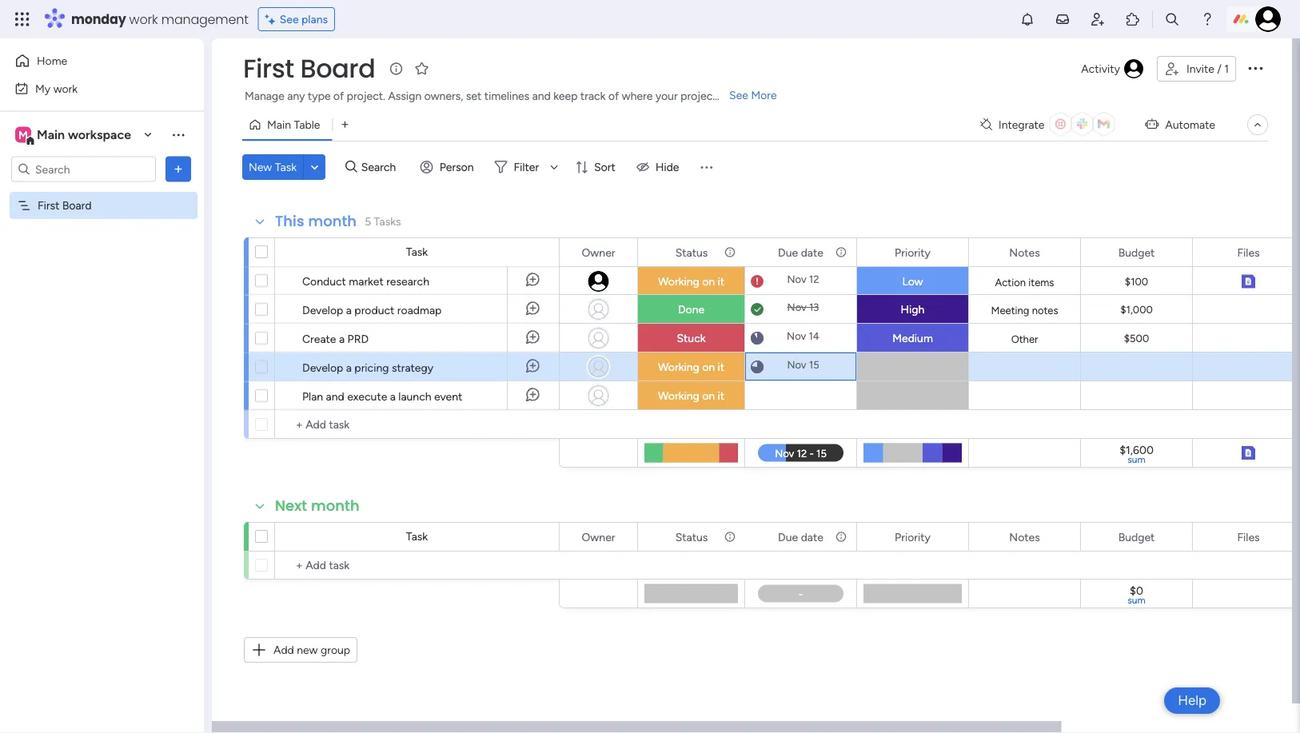 Task type: describe. For each thing, give the bounding box(es) containing it.
0 vertical spatial and
[[532, 89, 551, 103]]

2 of from the left
[[608, 89, 619, 103]]

sum for $0
[[1128, 595, 1146, 606]]

main workspace
[[37, 127, 131, 142]]

1 of from the left
[[333, 89, 344, 103]]

this month
[[275, 211, 357, 232]]

select product image
[[14, 11, 30, 27]]

action
[[995, 276, 1026, 289]]

assign
[[388, 89, 422, 103]]

first board inside list box
[[38, 199, 92, 212]]

2 priority from the top
[[895, 530, 931, 544]]

help button
[[1164, 688, 1220, 714]]

project.
[[347, 89, 385, 103]]

invite
[[1187, 62, 1215, 76]]

This month field
[[271, 211, 361, 232]]

3 on from the top
[[702, 389, 715, 403]]

3 working from the top
[[658, 389, 699, 403]]

column information image for due date
[[835, 246, 848, 259]]

dapulse addbtn image
[[1239, 366, 1243, 372]]

see for see plans
[[280, 12, 299, 26]]

keep
[[554, 89, 578, 103]]

sort
[[594, 160, 616, 174]]

new task button
[[242, 154, 303, 180]]

$0 sum
[[1128, 584, 1146, 606]]

1 horizontal spatial first
[[243, 51, 294, 86]]

menu image
[[698, 159, 714, 175]]

automate
[[1165, 118, 1216, 132]]

1 working on it from the top
[[658, 275, 725, 288]]

$1,000
[[1121, 303, 1153, 316]]

show board description image
[[386, 61, 406, 77]]

done
[[678, 303, 705, 316]]

nov for nov 14
[[787, 330, 806, 343]]

launch
[[399, 389, 431, 403]]

$1,600 sum
[[1120, 443, 1154, 465]]

stands.
[[720, 89, 755, 103]]

2 no file image from the top
[[1241, 386, 1255, 405]]

nov 12
[[787, 273, 819, 286]]

month for next month
[[311, 496, 360, 516]]

prd
[[347, 332, 369, 345]]

low
[[902, 275, 923, 288]]

task inside button
[[275, 160, 297, 174]]

3 it from the top
[[718, 389, 725, 403]]

main for main workspace
[[37, 127, 65, 142]]

1 working from the top
[[658, 275, 699, 288]]

first inside list box
[[38, 199, 59, 212]]

notes
[[1032, 304, 1058, 317]]

workspace selection element
[[15, 125, 134, 146]]

column information image for status
[[724, 246, 737, 259]]

1 on from the top
[[702, 275, 715, 288]]

see more link
[[728, 87, 779, 103]]

event
[[434, 389, 462, 403]]

my work button
[[10, 76, 172, 101]]

1 it from the top
[[718, 275, 725, 288]]

any
[[287, 89, 305, 103]]

strategy
[[392, 361, 433, 374]]

column information image for status
[[724, 531, 737, 543]]

home button
[[10, 48, 172, 74]]

1 horizontal spatial first board
[[243, 51, 375, 86]]

my work
[[35, 82, 78, 95]]

filter
[[514, 160, 539, 174]]

status for 1st status field from the bottom of the page
[[675, 530, 708, 544]]

see more
[[729, 88, 777, 102]]

create a prd
[[302, 332, 369, 345]]

date for due date column information image
[[801, 530, 824, 544]]

hide button
[[630, 154, 689, 180]]

add view image
[[342, 119, 348, 131]]

2 no file image from the top
[[1241, 357, 1255, 377]]

plans
[[302, 12, 328, 26]]

12
[[809, 273, 819, 286]]

integrate
[[999, 118, 1045, 132]]

search everything image
[[1164, 11, 1180, 27]]

due for due date column information image
[[778, 530, 798, 544]]

table
[[294, 118, 320, 132]]

3 working on it from the top
[[658, 389, 725, 403]]

develop a pricing strategy
[[302, 361, 433, 374]]

set
[[466, 89, 482, 103]]

stuck
[[677, 331, 706, 345]]

market
[[349, 274, 384, 288]]

management
[[161, 10, 248, 28]]

$500
[[1124, 332, 1149, 345]]

1 no file image from the top
[[1241, 329, 1255, 348]]

14
[[809, 330, 820, 343]]

this
[[275, 211, 304, 232]]

owner for second owner field from the bottom
[[582, 246, 615, 259]]

1 files from the top
[[1237, 246, 1260, 259]]

angle down image
[[311, 161, 319, 173]]

develop for develop a pricing strategy
[[302, 361, 343, 374]]

nov for nov 13
[[787, 301, 807, 314]]

m
[[18, 128, 28, 142]]

2 status field from the top
[[671, 528, 712, 546]]

create
[[302, 332, 336, 345]]

/
[[1217, 62, 1222, 76]]

action items
[[995, 276, 1054, 289]]

see plans button
[[258, 7, 335, 31]]

1 status field from the top
[[671, 244, 712, 261]]

see plans
[[280, 12, 328, 26]]

project
[[681, 89, 717, 103]]

2 it from the top
[[718, 360, 725, 374]]

v2 overdue deadline image
[[751, 274, 764, 289]]

add new group button
[[244, 637, 358, 663]]

nov 13
[[787, 301, 819, 314]]

First Board field
[[239, 51, 379, 86]]

$1,600
[[1120, 443, 1154, 457]]

next
[[275, 496, 307, 516]]

meeting
[[991, 304, 1030, 317]]

invite / 1 button
[[1157, 56, 1236, 82]]

where
[[622, 89, 653, 103]]

my
[[35, 82, 51, 95]]

home
[[37, 54, 67, 68]]

notifications image
[[1020, 11, 1036, 27]]

v2 done deadline image
[[751, 302, 764, 317]]

new task
[[249, 160, 297, 174]]

1
[[1224, 62, 1229, 76]]

your
[[656, 89, 678, 103]]

owner for second owner field
[[582, 530, 615, 544]]

2 working on it from the top
[[658, 360, 725, 374]]

filter button
[[488, 154, 564, 180]]



Task type: vqa. For each thing, say whether or not it's contained in the screenshot.
Workspace 'image'
yes



Task type: locate. For each thing, give the bounding box(es) containing it.
2 vertical spatial it
[[718, 389, 725, 403]]

no file image up dapulse addbtn image
[[1241, 300, 1255, 319]]

plan and execute a launch event
[[302, 389, 462, 403]]

1 vertical spatial no file image
[[1241, 386, 1255, 405]]

2 nov from the top
[[787, 301, 807, 314]]

2 files from the top
[[1237, 530, 1260, 544]]

1 vertical spatial priority field
[[891, 528, 935, 546]]

1 sum from the top
[[1128, 454, 1146, 465]]

2 status from the top
[[675, 530, 708, 544]]

board
[[300, 51, 375, 86], [62, 199, 92, 212]]

1 vertical spatial due date field
[[774, 528, 828, 546]]

activity
[[1081, 62, 1120, 76]]

workspace options image
[[170, 127, 186, 143]]

more
[[751, 88, 777, 102]]

1 vertical spatial work
[[53, 82, 78, 95]]

1 vertical spatial no file image
[[1241, 357, 1255, 377]]

15
[[809, 359, 819, 371]]

see inside 'link'
[[729, 88, 748, 102]]

1 vertical spatial sum
[[1128, 595, 1146, 606]]

0 vertical spatial priority
[[895, 246, 931, 259]]

develop
[[302, 303, 343, 317], [302, 361, 343, 374]]

next month
[[275, 496, 360, 516]]

0 vertical spatial files
[[1237, 246, 1260, 259]]

1 due from the top
[[778, 246, 798, 259]]

0 vertical spatial first
[[243, 51, 294, 86]]

timelines
[[484, 89, 530, 103]]

Owner field
[[578, 244, 619, 261], [578, 528, 619, 546]]

task for next month
[[406, 530, 428, 543]]

0 horizontal spatial and
[[326, 389, 344, 403]]

1 vertical spatial working on it
[[658, 360, 725, 374]]

hide
[[656, 160, 679, 174]]

0 horizontal spatial see
[[280, 12, 299, 26]]

add to favorites image
[[414, 60, 430, 76]]

date for column information icon related to due date
[[801, 246, 824, 259]]

1 priority from the top
[[895, 246, 931, 259]]

1 vertical spatial task
[[406, 245, 428, 259]]

pricing
[[355, 361, 389, 374]]

Next month field
[[271, 496, 364, 517]]

conduct market research
[[302, 274, 429, 288]]

1 vertical spatial priority
[[895, 530, 931, 544]]

2 notes from the top
[[1009, 530, 1040, 544]]

person
[[440, 160, 474, 174]]

2 due date from the top
[[778, 530, 824, 544]]

sum inside "$1,600 sum"
[[1128, 454, 1146, 465]]

new
[[249, 160, 272, 174]]

2 due date field from the top
[[774, 528, 828, 546]]

workspace
[[68, 127, 131, 142]]

13
[[809, 301, 819, 314]]

working on it
[[658, 275, 725, 288], [658, 360, 725, 374], [658, 389, 725, 403]]

4 nov from the top
[[787, 359, 807, 371]]

1 develop from the top
[[302, 303, 343, 317]]

work right 'monday'
[[129, 10, 158, 28]]

task
[[275, 160, 297, 174], [406, 245, 428, 259], [406, 530, 428, 543]]

work for my
[[53, 82, 78, 95]]

budget up $100 on the top of the page
[[1118, 246, 1155, 259]]

sum for $1,600
[[1128, 454, 1146, 465]]

1 vertical spatial files field
[[1233, 528, 1264, 546]]

0 vertical spatial see
[[280, 12, 299, 26]]

Priority field
[[891, 244, 935, 261], [891, 528, 935, 546]]

1 vertical spatial month
[[311, 496, 360, 516]]

budget field up $0
[[1114, 528, 1159, 546]]

0 vertical spatial month
[[308, 211, 357, 232]]

1 vertical spatial first
[[38, 199, 59, 212]]

Search in workspace field
[[34, 160, 134, 178]]

1 horizontal spatial board
[[300, 51, 375, 86]]

0 vertical spatial develop
[[302, 303, 343, 317]]

option
[[0, 191, 204, 194]]

work inside my work "button"
[[53, 82, 78, 95]]

0 vertical spatial notes field
[[1005, 244, 1044, 261]]

nov left 12
[[787, 273, 807, 286]]

plan
[[302, 389, 323, 403]]

1 vertical spatial owner
[[582, 530, 615, 544]]

0 vertical spatial on
[[702, 275, 715, 288]]

2 due from the top
[[778, 530, 798, 544]]

due date field for column information icon related to due date
[[774, 244, 828, 261]]

1 date from the top
[[801, 246, 824, 259]]

2 vertical spatial on
[[702, 389, 715, 403]]

0 vertical spatial it
[[718, 275, 725, 288]]

options image
[[170, 161, 186, 177]]

workspace image
[[15, 126, 31, 144]]

work right my
[[53, 82, 78, 95]]

1 no file image from the top
[[1241, 300, 1255, 319]]

1 vertical spatial due date
[[778, 530, 824, 544]]

1 horizontal spatial column information image
[[835, 531, 848, 543]]

options image
[[1246, 58, 1265, 77]]

nov for nov 15
[[787, 359, 807, 371]]

help image
[[1200, 11, 1216, 27]]

0 vertical spatial due date field
[[774, 244, 828, 261]]

a left pricing
[[346, 361, 352, 374]]

0 vertical spatial due
[[778, 246, 798, 259]]

see for see more
[[729, 88, 748, 102]]

first up manage
[[243, 51, 294, 86]]

add new group
[[273, 643, 350, 657]]

2 sum from the top
[[1128, 595, 1146, 606]]

Budget field
[[1114, 244, 1159, 261], [1114, 528, 1159, 546]]

board down search in workspace field
[[62, 199, 92, 212]]

items
[[1029, 276, 1054, 289]]

0 vertical spatial status field
[[671, 244, 712, 261]]

work
[[129, 10, 158, 28], [53, 82, 78, 95]]

budget field up $100 on the top of the page
[[1114, 244, 1159, 261]]

month inside this month "field"
[[308, 211, 357, 232]]

nov for nov 12
[[787, 273, 807, 286]]

1 vertical spatial working
[[658, 360, 699, 374]]

first board down search in workspace field
[[38, 199, 92, 212]]

status for 2nd status field from the bottom of the page
[[675, 246, 708, 259]]

dapulse integrations image
[[980, 119, 992, 131]]

execute
[[347, 389, 387, 403]]

Notes field
[[1005, 244, 1044, 261], [1005, 528, 1044, 546]]

1 notes from the top
[[1009, 246, 1040, 259]]

medium
[[893, 331, 933, 345]]

board up 'type'
[[300, 51, 375, 86]]

0 vertical spatial sum
[[1128, 454, 1146, 465]]

research
[[386, 274, 429, 288]]

main for main table
[[267, 118, 291, 132]]

3 nov from the top
[[787, 330, 806, 343]]

1 vertical spatial see
[[729, 88, 748, 102]]

main table button
[[242, 112, 332, 138]]

1 vertical spatial it
[[718, 360, 725, 374]]

1 vertical spatial develop
[[302, 361, 343, 374]]

nov left 14
[[787, 330, 806, 343]]

a left prd in the left of the page
[[339, 332, 345, 345]]

roadmap
[[397, 303, 442, 317]]

0 vertical spatial owner
[[582, 246, 615, 259]]

2 priority field from the top
[[891, 528, 935, 546]]

person button
[[414, 154, 483, 180]]

0 vertical spatial task
[[275, 160, 297, 174]]

first
[[243, 51, 294, 86], [38, 199, 59, 212]]

0 vertical spatial work
[[129, 10, 158, 28]]

2 files field from the top
[[1233, 528, 1264, 546]]

develop down create
[[302, 361, 343, 374]]

first board list box
[[0, 189, 204, 435]]

see inside button
[[280, 12, 299, 26]]

2 vertical spatial working
[[658, 389, 699, 403]]

nov left 13
[[787, 301, 807, 314]]

manage
[[245, 89, 285, 103]]

0 horizontal spatial column information image
[[724, 246, 737, 259]]

help
[[1178, 693, 1207, 709]]

board inside list box
[[62, 199, 92, 212]]

1 budget from the top
[[1118, 246, 1155, 259]]

column information image
[[724, 246, 737, 259], [835, 246, 848, 259]]

a for pricing
[[346, 361, 352, 374]]

1 vertical spatial files
[[1237, 530, 1260, 544]]

2 develop from the top
[[302, 361, 343, 374]]

month for this month
[[308, 211, 357, 232]]

$0
[[1130, 584, 1143, 597]]

nov left 15
[[787, 359, 807, 371]]

task for this month
[[406, 245, 428, 259]]

1 vertical spatial status
[[675, 530, 708, 544]]

develop a product roadmap
[[302, 303, 442, 317]]

0 vertical spatial no file image
[[1241, 300, 1255, 319]]

a
[[346, 303, 352, 317], [339, 332, 345, 345], [346, 361, 352, 374], [390, 389, 396, 403]]

task up + add task text field
[[406, 530, 428, 543]]

1 vertical spatial budget field
[[1114, 528, 1159, 546]]

1 horizontal spatial column information image
[[835, 246, 848, 259]]

new
[[297, 643, 318, 657]]

and right plan
[[326, 389, 344, 403]]

1 vertical spatial date
[[801, 530, 824, 544]]

task right new
[[275, 160, 297, 174]]

a left launch at left
[[390, 389, 396, 403]]

0 vertical spatial budget
[[1118, 246, 1155, 259]]

autopilot image
[[1145, 114, 1159, 134]]

column information image for due date
[[835, 531, 848, 543]]

group
[[321, 643, 350, 657]]

develop for develop a product roadmap
[[302, 303, 343, 317]]

1 vertical spatial board
[[62, 199, 92, 212]]

month right this on the top left
[[308, 211, 357, 232]]

invite members image
[[1090, 11, 1106, 27]]

1 owner field from the top
[[578, 244, 619, 261]]

budget
[[1118, 246, 1155, 259], [1118, 530, 1155, 544]]

due date for column information icon related to due date
[[778, 246, 824, 259]]

a for product
[[346, 303, 352, 317]]

files
[[1237, 246, 1260, 259], [1237, 530, 1260, 544]]

Search field
[[357, 156, 405, 178]]

a for prd
[[339, 332, 345, 345]]

budget for 2nd budget field from the bottom of the page
[[1118, 246, 1155, 259]]

task up research
[[406, 245, 428, 259]]

high
[[901, 303, 925, 316]]

1 vertical spatial notes field
[[1005, 528, 1044, 546]]

main left table
[[267, 118, 291, 132]]

collapse board header image
[[1252, 118, 1264, 131]]

0 vertical spatial notes
[[1009, 246, 1040, 259]]

1 files field from the top
[[1233, 244, 1264, 261]]

2 vertical spatial task
[[406, 530, 428, 543]]

ruby anderson image
[[1256, 6, 1281, 32]]

1 column information image from the left
[[724, 531, 737, 543]]

priority
[[895, 246, 931, 259], [895, 530, 931, 544]]

+ Add task text field
[[283, 556, 552, 575]]

2 column information image from the left
[[835, 246, 848, 259]]

arrow down image
[[545, 158, 564, 177]]

main right workspace icon
[[37, 127, 65, 142]]

1 horizontal spatial see
[[729, 88, 748, 102]]

0 vertical spatial no file image
[[1241, 329, 1255, 348]]

develop down conduct
[[302, 303, 343, 317]]

month inside next month field
[[311, 496, 360, 516]]

1 vertical spatial due
[[778, 530, 798, 544]]

1 status from the top
[[675, 246, 708, 259]]

1 vertical spatial on
[[702, 360, 715, 374]]

see left plans
[[280, 12, 299, 26]]

0 horizontal spatial work
[[53, 82, 78, 95]]

1 horizontal spatial and
[[532, 89, 551, 103]]

nov 14
[[787, 330, 820, 343]]

work for monday
[[129, 10, 158, 28]]

apps image
[[1125, 11, 1141, 27]]

1 budget field from the top
[[1114, 244, 1159, 261]]

working
[[658, 275, 699, 288], [658, 360, 699, 374], [658, 389, 699, 403]]

and left keep
[[532, 89, 551, 103]]

due date for due date column information image
[[778, 530, 824, 544]]

budget for first budget field from the bottom
[[1118, 530, 1155, 544]]

0 vertical spatial board
[[300, 51, 375, 86]]

1 vertical spatial budget
[[1118, 530, 1155, 544]]

first down search in workspace field
[[38, 199, 59, 212]]

0 horizontal spatial column information image
[[724, 531, 737, 543]]

2 owner field from the top
[[578, 528, 619, 546]]

0 vertical spatial owner field
[[578, 244, 619, 261]]

0 horizontal spatial main
[[37, 127, 65, 142]]

1 vertical spatial notes
[[1009, 530, 1040, 544]]

0 horizontal spatial first board
[[38, 199, 92, 212]]

first board up 'type'
[[243, 51, 375, 86]]

0 vertical spatial files field
[[1233, 244, 1264, 261]]

0 vertical spatial priority field
[[891, 244, 935, 261]]

1 priority field from the top
[[891, 244, 935, 261]]

invite / 1
[[1187, 62, 1229, 76]]

0 vertical spatial working
[[658, 275, 699, 288]]

1 horizontal spatial of
[[608, 89, 619, 103]]

2 budget field from the top
[[1114, 528, 1159, 546]]

2 vertical spatial working on it
[[658, 389, 725, 403]]

of right 'type'
[[333, 89, 344, 103]]

1 vertical spatial and
[[326, 389, 344, 403]]

no file image
[[1241, 300, 1255, 319], [1241, 386, 1255, 405]]

meeting notes
[[991, 304, 1058, 317]]

monday
[[71, 10, 126, 28]]

activity button
[[1075, 56, 1151, 82]]

and
[[532, 89, 551, 103], [326, 389, 344, 403]]

2 budget from the top
[[1118, 530, 1155, 544]]

no file image
[[1241, 329, 1255, 348], [1241, 357, 1255, 377]]

due date field for due date column information image
[[774, 528, 828, 546]]

no file image down dapulse addbtn image
[[1241, 386, 1255, 405]]

2 working from the top
[[658, 360, 699, 374]]

column information image
[[724, 531, 737, 543], [835, 531, 848, 543]]

notes
[[1009, 246, 1040, 259], [1009, 530, 1040, 544]]

2 column information image from the left
[[835, 531, 848, 543]]

main table
[[267, 118, 320, 132]]

status
[[675, 246, 708, 259], [675, 530, 708, 544]]

Due date field
[[774, 244, 828, 261], [774, 528, 828, 546]]

see left more
[[729, 88, 748, 102]]

0 horizontal spatial of
[[333, 89, 344, 103]]

1 due date from the top
[[778, 246, 824, 259]]

2 date from the top
[[801, 530, 824, 544]]

v2 search image
[[346, 158, 357, 176]]

on
[[702, 275, 715, 288], [702, 360, 715, 374], [702, 389, 715, 403]]

2 notes field from the top
[[1005, 528, 1044, 546]]

0 horizontal spatial board
[[62, 199, 92, 212]]

0 vertical spatial first board
[[243, 51, 375, 86]]

1 vertical spatial status field
[[671, 528, 712, 546]]

1 vertical spatial owner field
[[578, 528, 619, 546]]

0 vertical spatial budget field
[[1114, 244, 1159, 261]]

other
[[1011, 333, 1038, 345]]

sum
[[1128, 454, 1146, 465], [1128, 595, 1146, 606]]

1 owner from the top
[[582, 246, 615, 259]]

a left product
[[346, 303, 352, 317]]

first board
[[243, 51, 375, 86], [38, 199, 92, 212]]

type
[[308, 89, 331, 103]]

of right the track at top
[[608, 89, 619, 103]]

budget up $0
[[1118, 530, 1155, 544]]

Status field
[[671, 244, 712, 261], [671, 528, 712, 546]]

1 horizontal spatial work
[[129, 10, 158, 28]]

1 nov from the top
[[787, 273, 807, 286]]

1 due date field from the top
[[774, 244, 828, 261]]

main inside "button"
[[267, 118, 291, 132]]

1 column information image from the left
[[724, 246, 737, 259]]

0 vertical spatial date
[[801, 246, 824, 259]]

due for column information icon related to due date
[[778, 246, 798, 259]]

add
[[273, 643, 294, 657]]

0 vertical spatial due date
[[778, 246, 824, 259]]

0 vertical spatial working on it
[[658, 275, 725, 288]]

2 owner from the top
[[582, 530, 615, 544]]

inbox image
[[1055, 11, 1071, 27]]

nov 15
[[787, 359, 819, 371]]

month right next
[[311, 496, 360, 516]]

1 notes field from the top
[[1005, 244, 1044, 261]]

2 on from the top
[[702, 360, 715, 374]]

1 vertical spatial first board
[[38, 199, 92, 212]]

1 horizontal spatial main
[[267, 118, 291, 132]]

$100
[[1125, 275, 1148, 288]]

manage any type of project. assign owners, set timelines and keep track of where your project stands.
[[245, 89, 755, 103]]

+ Add task text field
[[283, 415, 552, 434]]

track
[[580, 89, 606, 103]]

0 vertical spatial status
[[675, 246, 708, 259]]

date
[[801, 246, 824, 259], [801, 530, 824, 544]]

0 horizontal spatial first
[[38, 199, 59, 212]]

owner
[[582, 246, 615, 259], [582, 530, 615, 544]]

product
[[355, 303, 395, 317]]

main inside workspace selection element
[[37, 127, 65, 142]]

Files field
[[1233, 244, 1264, 261], [1233, 528, 1264, 546]]

monday work management
[[71, 10, 248, 28]]

conduct
[[302, 274, 346, 288]]



